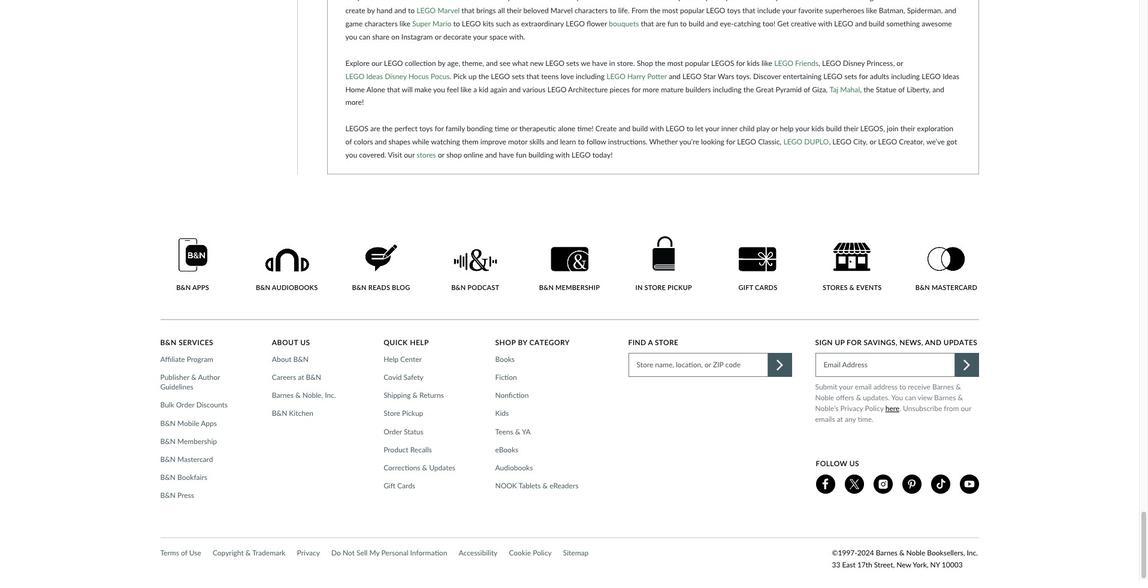 Task type: vqa. For each thing, say whether or not it's contained in the screenshot.


Task type: locate. For each thing, give the bounding box(es) containing it.
0 vertical spatial a
[[474, 85, 477, 94]]

up
[[469, 72, 477, 81], [835, 338, 845, 347]]

to
[[940, 0, 946, 2], [408, 6, 415, 15], [610, 6, 617, 15], [453, 19, 460, 28], [680, 19, 687, 28], [687, 124, 694, 133], [578, 137, 585, 146], [900, 382, 907, 391]]

taj
[[830, 85, 839, 94]]

b&n down bulk
[[160, 419, 176, 428]]

pocus
[[431, 72, 450, 81]]

ideas down awesome
[[943, 72, 960, 81]]

1 vertical spatial toys
[[420, 124, 433, 133]]

are inside the that are fun to build and eye-catching too! get creative with lego and build something awesome you can share on instagram or decorate your space with.
[[656, 19, 666, 28]]

, for lego
[[829, 137, 831, 146]]

privacy inside the submit your email address to receive barnes & noble offers & updates. you can view barnes & noble's privacy policy
[[841, 404, 864, 413]]

covid
[[384, 373, 402, 382]]

about for about us
[[272, 338, 298, 347]]

that inside 'and lego star wars toys. discover entertaining lego sets for adults including lego ideas home alone that will make you feel like a kid again and various lego architecture pieces for more mature builders including the great pyramid of giza,'
[[387, 85, 400, 94]]

0 horizontal spatial with
[[556, 151, 570, 160]]

2 about from the top
[[272, 355, 292, 364]]

0 horizontal spatial ideas
[[366, 72, 383, 81]]

0 horizontal spatial toys
[[420, 124, 433, 133]]

up right the pick
[[469, 72, 477, 81]]

0 vertical spatial can
[[359, 32, 371, 41]]

2 horizontal spatial kids
[[888, 0, 901, 2]]

1 vertical spatial at
[[837, 415, 843, 424]]

toys up the while
[[420, 124, 433, 133]]

0 horizontal spatial ,
[[819, 59, 821, 68]]

nook tablets & ereaders
[[496, 482, 579, 491]]

a left kid
[[474, 85, 477, 94]]

their inside that brings all their beloved marvel characters to life. from the most popular lego toys that include your favorite superheroes like batman, spiderman, and game characters like
[[507, 6, 522, 15]]

pick
[[454, 72, 467, 81]]

you inside , lego city, or lego creator, we've got you covered. visit our
[[346, 151, 357, 160]]

in
[[610, 59, 615, 68]]

the inside that gives kids the chance to create by hand and to
[[903, 0, 913, 2]]

17th
[[858, 561, 873, 569]]

legos up wars
[[712, 59, 735, 68]]

order up product
[[384, 427, 402, 436]]

b&n left the podcast
[[452, 284, 466, 292]]

help up the center in the bottom of the page
[[410, 338, 429, 347]]

here link
[[886, 403, 900, 414]]

street,
[[875, 561, 895, 569]]

0 vertical spatial with
[[819, 19, 833, 28]]

fun down that gives kids the chance to create by hand and to
[[668, 19, 679, 28]]

offers
[[836, 393, 855, 402]]

1 horizontal spatial a
[[648, 338, 653, 347]]

about up careers
[[272, 355, 292, 364]]

or right princess,
[[897, 59, 904, 68]]

b&n for b&n membership
[[160, 437, 176, 446]]

a inside 'and lego star wars toys. discover entertaining lego sets for adults including lego ideas home alone that will make you feel like a kid again and various lego architecture pieces for more mature builders including the great pyramid of giza,'
[[474, 85, 477, 94]]

1 horizontal spatial policy
[[865, 404, 884, 413]]

and left the see
[[486, 59, 498, 68]]

like inside 'and lego star wars toys. discover entertaining lego sets for adults including lego ideas home alone that will make you feel like a kid again and various lego architecture pieces for more mature builders including the great pyramid of giza,'
[[461, 85, 472, 94]]

1 vertical spatial about
[[272, 355, 292, 364]]

are up colors in the top left of the page
[[370, 124, 380, 133]]

nonfiction link
[[496, 391, 533, 401]]

star
[[704, 72, 716, 81]]

that up catching
[[743, 6, 756, 15]]

popular up star
[[685, 59, 710, 68]]

lego marvel
[[417, 6, 460, 15]]

corrections & updates
[[384, 463, 456, 472]]

0 vertical spatial fun
[[668, 19, 679, 28]]

like left super
[[400, 19, 411, 28]]

you inside the that are fun to build and eye-catching too! get creative with lego and build something awesome you can share on instagram or decorate your space with.
[[346, 32, 357, 41]]

b&n up b&n press
[[160, 473, 176, 482]]

fiction
[[496, 373, 517, 382]]

alone
[[558, 124, 576, 133]]

sets up mahal at right top
[[845, 72, 858, 81]]

or inside , lego city, or lego creator, we've got you covered. visit our
[[870, 137, 877, 146]]

that inside the that are fun to build and eye-catching too! get creative with lego and build something awesome you can share on instagram or decorate your space with.
[[641, 19, 654, 28]]

more
[[643, 85, 660, 94]]

the up batman,
[[903, 0, 913, 2]]

policy inside the submit your email address to receive barnes & noble offers & updates. you can view barnes & noble's privacy policy
[[865, 404, 884, 413]]

ny
[[931, 561, 940, 569]]

of left use
[[181, 549, 187, 558]]

b&n for b&n reads blog
[[352, 284, 367, 292]]

our right from
[[961, 404, 972, 413]]

for down inner
[[727, 137, 736, 146]]

can inside the that are fun to build and eye-catching too! get creative with lego and build something awesome you can share on instagram or decorate your space with.
[[359, 32, 371, 41]]

the inside 'and lego star wars toys. discover entertaining lego sets for adults including lego ideas home alone that will make you feel like a kid again and various lego architecture pieces for more mature builders including the great pyramid of giza,'
[[744, 85, 754, 94]]

family
[[446, 124, 465, 133]]

sets left we
[[567, 59, 579, 68]]

order status link
[[384, 427, 427, 437]]

2 vertical spatial with
[[556, 151, 570, 160]]

1 vertical spatial disney
[[385, 72, 407, 81]]

for left adults
[[859, 72, 869, 81]]

0 horizontal spatial can
[[359, 32, 371, 41]]

status
[[404, 427, 424, 436]]

, inside , the statue of liberty, and more!
[[860, 85, 862, 94]]

and up awesome
[[945, 6, 957, 15]]

b&n left the kitchen on the left
[[272, 409, 287, 418]]

2 horizontal spatial sets
[[845, 72, 858, 81]]

lego up "liberty,"
[[922, 72, 941, 81]]

you down game
[[346, 32, 357, 41]]

that left 'will'
[[387, 85, 400, 94]]

2 vertical spatial kids
[[812, 124, 825, 133]]

0 vertical spatial legos
[[712, 59, 735, 68]]

lego marvel link
[[417, 6, 460, 15]]

b&n podcast link
[[443, 249, 508, 292]]

reads
[[369, 284, 390, 292]]

mature
[[661, 85, 684, 94]]

0 horizontal spatial disney
[[385, 72, 407, 81]]

1 horizontal spatial .
[[900, 404, 902, 413]]

1 vertical spatial privacy
[[297, 549, 320, 558]]

including up architecture
[[576, 72, 605, 81]]

can left share
[[359, 32, 371, 41]]

by inside that gives kids the chance to create by hand and to
[[367, 6, 375, 15]]

1 vertical spatial can
[[905, 393, 917, 402]]

popular inside that brings all their beloved marvel characters to life. from the most popular lego toys that include your favorite superheroes like batman, spiderman, and game characters like
[[680, 6, 705, 15]]

©1997-
[[832, 549, 858, 558]]

make
[[415, 85, 432, 94]]

are inside legos are the perfect toys for family bonding time or therapeutic alone time! create and build with lego to let your inner child play or help your kids build their legos, join their exploration of colors and shapes while watching them improve motor skills and learn to follow instructions. whether you're looking for lego classic,
[[370, 124, 380, 133]]

a right find
[[648, 338, 653, 347]]

inner
[[722, 124, 738, 133]]

b&n membership
[[160, 437, 217, 446]]

0 horizontal spatial order
[[176, 401, 195, 410]]

2 horizontal spatial our
[[961, 404, 972, 413]]

submit your email address to receive barnes & noble offers & updates. you can view barnes & noble's privacy policy
[[816, 382, 963, 413]]

barnes up street,
[[876, 549, 898, 558]]

2 vertical spatial you
[[346, 151, 357, 160]]

build up duplo
[[827, 124, 842, 133]]

and right again
[[509, 85, 521, 94]]

0 horizontal spatial noble
[[816, 393, 835, 402]]

1 horizontal spatial ideas
[[943, 72, 960, 81]]

watching
[[431, 137, 460, 146]]

1 vertical spatial legos
[[346, 124, 369, 133]]

entertaining
[[783, 72, 822, 81]]

b&n for b&n audiobooks
[[256, 284, 271, 292]]

or inside explore our lego collection by age, theme, and see what new lego sets we have in store. shop the most popular legos for kids like lego friends , lego disney princess, or lego ideas disney hocus pocus . pick up the lego sets that teens love including lego harry potter
[[897, 59, 904, 68]]

1 vertical spatial by
[[438, 59, 446, 68]]

1 horizontal spatial kids
[[812, 124, 825, 133]]

1 vertical spatial order
[[384, 427, 402, 436]]

gives
[[870, 0, 886, 2]]

product recalls link
[[384, 445, 436, 455]]

0 vertical spatial you
[[346, 32, 357, 41]]

kids inside legos are the perfect toys for family bonding time or therapeutic alone time! create and build with lego to let your inner child play or help your kids build their legos, join their exploration of colors and shapes while watching them improve motor skills and learn to follow instructions. whether you're looking for lego classic,
[[812, 124, 825, 133]]

our inside explore our lego collection by age, theme, and see what new lego sets we have in store. shop the most popular legos for kids like lego friends , lego disney princess, or lego ideas disney hocus pocus . pick up the lego sets that teens love including lego harry potter
[[372, 59, 382, 68]]

, inside , lego city, or lego creator, we've got you covered. visit our
[[829, 137, 831, 146]]

at right emails
[[837, 415, 843, 424]]

0 horizontal spatial including
[[576, 72, 605, 81]]

on
[[391, 32, 400, 41]]

time
[[495, 124, 509, 133]]

1 vertical spatial fun
[[516, 151, 527, 160]]

of left giza,
[[804, 85, 811, 94]]

order right bulk
[[176, 401, 195, 410]]

1 horizontal spatial help
[[410, 338, 429, 347]]

or right play at right
[[772, 124, 778, 133]]

1 horizontal spatial have
[[593, 59, 608, 68]]

ereaders
[[550, 482, 579, 491]]

returns
[[420, 391, 444, 400]]

fun inside the that are fun to build and eye-catching too! get creative with lego and build something awesome you can share on instagram or decorate your space with.
[[668, 19, 679, 28]]

lego down superheroes
[[835, 19, 854, 28]]

recalls
[[410, 445, 432, 454]]

b&n for b&n services
[[160, 338, 177, 347]]

therapeutic
[[520, 124, 556, 133]]

b&n for b&n apps
[[176, 284, 191, 292]]

b&n left the membership
[[539, 284, 554, 292]]

our right visit
[[404, 151, 415, 160]]

b&n mastercard link
[[915, 247, 979, 292]]

0 vertical spatial store
[[655, 338, 679, 347]]

looking
[[701, 137, 725, 146]]

1 vertical spatial most
[[668, 59, 684, 68]]

that down from
[[641, 19, 654, 28]]

time!
[[578, 124, 594, 133]]

0 horizontal spatial store
[[384, 409, 400, 418]]

1 vertical spatial with
[[650, 124, 664, 133]]

help down the quick
[[384, 355, 399, 364]]

to inside the submit your email address to receive barnes & noble offers & updates. you can view barnes & noble's privacy policy
[[900, 382, 907, 391]]

1 vertical spatial popular
[[685, 59, 710, 68]]

1 horizontal spatial their
[[844, 124, 859, 133]]

&
[[850, 284, 855, 292], [191, 373, 196, 382], [956, 382, 962, 391], [296, 391, 301, 400], [413, 391, 418, 400], [857, 393, 862, 402], [958, 393, 963, 402], [515, 427, 521, 436], [422, 463, 428, 472], [543, 482, 548, 491], [246, 549, 251, 558], [900, 549, 905, 558]]

0 horizontal spatial help
[[384, 355, 399, 364]]

kids up batman,
[[888, 0, 901, 2]]

1 horizontal spatial toys
[[728, 6, 741, 15]]

our inside . unsubscribe from our emails at                         any time.
[[961, 404, 972, 413]]

my
[[370, 549, 380, 558]]

noble up the york,
[[907, 549, 926, 558]]

mastercard
[[932, 284, 978, 292]]

lego inside the that are fun to build and eye-catching too! get creative with lego and build something awesome you can share on instagram or decorate your space with.
[[835, 19, 854, 28]]

too!
[[763, 19, 776, 28]]

sets down 'what' on the left top of page
[[512, 72, 525, 81]]

disney up 'will'
[[385, 72, 407, 81]]

lego down join
[[879, 137, 898, 146]]

are for the
[[370, 124, 380, 133]]

b&n for b&n membership
[[539, 284, 554, 292]]

publisher
[[160, 373, 190, 382]]

you
[[346, 32, 357, 41], [433, 85, 445, 94], [346, 151, 357, 160]]

taj mahal link
[[830, 85, 860, 94]]

2 vertical spatial our
[[961, 404, 972, 413]]

about b&n link
[[272, 355, 312, 365]]

legos inside explore our lego collection by age, theme, and see what new lego sets we have in store. shop the most popular legos for kids like lego friends , lego disney princess, or lego ideas disney hocus pocus . pick up the lego sets that teens love including lego harry potter
[[712, 59, 735, 68]]

2 horizontal spatial ,
[[860, 85, 862, 94]]

0 horizontal spatial kids
[[747, 59, 760, 68]]

with inside legos are the perfect toys for family bonding time or therapeutic alone time! create and build with lego to let your inner child play or help your kids build their legos, join their exploration of colors and shapes while watching them improve motor skills and learn to follow instructions. whether you're looking for lego classic,
[[650, 124, 664, 133]]

including down wars
[[713, 85, 742, 94]]

feel
[[447, 85, 459, 94]]

super mario to lego kits such as extraordinary lego flower bouquets
[[412, 19, 639, 28]]

1 horizontal spatial legos
[[712, 59, 735, 68]]

lego left flower on the right of the page
[[566, 19, 585, 28]]

privacy left do
[[297, 549, 320, 558]]

fun
[[668, 19, 679, 28], [516, 151, 527, 160]]

pickup
[[402, 409, 423, 418]]

, left statue in the right of the page
[[860, 85, 862, 94]]

b&n left reads
[[352, 284, 367, 292]]

lego up builders at the top right of page
[[683, 72, 702, 81]]

policy down "updates." at bottom
[[865, 404, 884, 413]]

personal
[[382, 549, 409, 558]]

you inside 'and lego star wars toys. discover entertaining lego sets for adults including lego ideas home alone that will make you feel like a kid again and various lego architecture pieces for more mature builders including the great pyramid of giza,'
[[433, 85, 445, 94]]

the inside that brings all their beloved marvel characters to life. from the most popular lego toys that include your favorite superheroes like batman, spiderman, and game characters like
[[650, 6, 661, 15]]

the up shapes
[[382, 124, 393, 133]]

1 horizontal spatial noble
[[907, 549, 926, 558]]

and inside explore our lego collection by age, theme, and see what new lego sets we have in store. shop the most popular legos for kids like lego friends , lego disney princess, or lego ideas disney hocus pocus . pick up the lego sets that teens love including lego harry potter
[[486, 59, 498, 68]]

space
[[490, 32, 508, 41]]

that left 'gives'
[[855, 0, 868, 2]]

noble inside ©1997-2024 barnes & noble booksellers, inc. 33 east 17th street, new york, ny 10003
[[907, 549, 926, 558]]

0 horizontal spatial .
[[450, 72, 452, 81]]

love
[[561, 72, 574, 81]]

0 horizontal spatial fun
[[516, 151, 527, 160]]

cards
[[398, 482, 416, 491]]

kitchen
[[289, 409, 314, 418]]

0 vertical spatial our
[[372, 59, 382, 68]]

have inside explore our lego collection by age, theme, and see what new lego sets we have in store. shop the most popular legos for kids like lego friends , lego disney princess, or lego ideas disney hocus pocus . pick up the lego sets that teens love including lego harry potter
[[593, 59, 608, 68]]

and inside that brings all their beloved marvel characters to life. from the most popular lego toys that include your favorite superheroes like batman, spiderman, and game characters like
[[945, 6, 957, 15]]

about up about b&n
[[272, 338, 298, 347]]

and right "liberty,"
[[933, 85, 945, 94]]

b&n services
[[160, 338, 214, 347]]

noble inside the submit your email address to receive barnes & noble offers & updates. you can view barnes & noble's privacy policy
[[816, 393, 835, 402]]

b&n up b&n mastercard
[[160, 437, 176, 446]]

here
[[886, 404, 900, 413]]

0 vertical spatial most
[[663, 6, 679, 15]]

and lego star wars toys. discover entertaining lego sets for adults including lego ideas home alone that will make you feel like a kid again and various lego architecture pieces for more mature builders including the great pyramid of giza,
[[346, 72, 960, 94]]

0 vertical spatial have
[[593, 59, 608, 68]]

noble down the submit in the right bottom of the page
[[816, 393, 835, 402]]

0 vertical spatial about
[[272, 338, 298, 347]]

0 vertical spatial are
[[656, 19, 666, 28]]

toys.
[[737, 72, 752, 81]]

play
[[757, 124, 770, 133]]

2 marvel from the left
[[551, 6, 573, 15]]

alone
[[367, 85, 385, 94]]

1 horizontal spatial up
[[835, 338, 845, 347]]

0 vertical spatial .
[[450, 72, 452, 81]]

0 vertical spatial up
[[469, 72, 477, 81]]

up right sign at the right bottom
[[835, 338, 845, 347]]

and right 'news,'
[[926, 338, 942, 347]]

nook
[[496, 482, 517, 491]]

sets inside 'and lego star wars toys. discover entertaining lego sets for adults including lego ideas home alone that will make you feel like a kid again and various lego architecture pieces for more mature builders including the great pyramid of giza,'
[[845, 72, 858, 81]]

1 vertical spatial up
[[835, 338, 845, 347]]

blog
[[392, 284, 410, 292]]

most inside that brings all their beloved marvel characters to life. from the most popular lego toys that include your favorite superheroes like batman, spiderman, and game characters like
[[663, 6, 679, 15]]

most up the that are fun to build and eye-catching too! get creative with lego and build something awesome you can share on instagram or decorate your space with.
[[663, 6, 679, 15]]

1 horizontal spatial at
[[837, 415, 843, 424]]

stores & events link
[[820, 243, 885, 292]]

1 horizontal spatial are
[[656, 19, 666, 28]]

or down mario
[[435, 32, 442, 41]]

1 horizontal spatial can
[[905, 393, 917, 402]]

and up covered.
[[375, 137, 387, 146]]

2 ideas from the left
[[943, 72, 960, 81]]

1 horizontal spatial marvel
[[551, 6, 573, 15]]

and right 'hand'
[[395, 6, 406, 15]]

1 horizontal spatial our
[[404, 151, 415, 160]]

1 horizontal spatial characters
[[575, 6, 608, 15]]

publisher & author guidelines
[[160, 373, 220, 392]]

ideas up alone
[[366, 72, 383, 81]]

include
[[758, 6, 781, 15]]

1 horizontal spatial ,
[[829, 137, 831, 146]]

like inside explore our lego collection by age, theme, and see what new lego sets we have in store. shop the most popular legos for kids like lego friends , lego disney princess, or lego ideas disney hocus pocus . pick up the lego sets that teens love including lego harry potter
[[762, 59, 773, 68]]

1 horizontal spatial with
[[650, 124, 664, 133]]

your inside that brings all their beloved marvel characters to life. from the most popular lego toys that include your favorite superheroes like batman, spiderman, and game characters like
[[782, 6, 797, 15]]

1 vertical spatial have
[[499, 151, 514, 160]]

copyright &                     trademark
[[213, 549, 286, 558]]

legos inside legos are the perfect toys for family bonding time or therapeutic alone time! create and build with lego to let your inner child play or help your kids build their legos, join their exploration of colors and shapes while watching them improve motor skills and learn to follow instructions. whether you're looking for lego classic,
[[346, 124, 369, 133]]

skills
[[530, 137, 545, 146]]

follow
[[816, 459, 848, 468]]

their right all
[[507, 6, 522, 15]]

marvel inside that brings all their beloved marvel characters to life. from the most popular lego toys that include your favorite superheroes like batman, spiderman, and game characters like
[[551, 6, 573, 15]]

terms of                     use
[[160, 549, 201, 558]]

legos up colors in the top left of the page
[[346, 124, 369, 133]]

marvel
[[438, 6, 460, 15], [551, 6, 573, 15]]

0 horizontal spatial privacy
[[297, 549, 320, 558]]

0 horizontal spatial a
[[474, 85, 477, 94]]

0 horizontal spatial at
[[298, 373, 304, 382]]

of left colors in the top left of the page
[[346, 137, 352, 146]]

you down colors in the top left of the page
[[346, 151, 357, 160]]

. inside explore our lego collection by age, theme, and see what new lego sets we have in store. shop the most popular legos for kids like lego friends , lego disney princess, or lego ideas disney hocus pocus . pick up the lego sets that teens love including lego harry potter
[[450, 72, 452, 81]]

& inside ©1997-2024 barnes & noble booksellers, inc. 33 east 17th street, new york, ny 10003
[[900, 549, 905, 558]]

including inside explore our lego collection by age, theme, and see what new lego sets we have in store. shop the most popular legos for kids like lego friends , lego disney princess, or lego ideas disney hocus pocus . pick up the lego sets that teens love including lego harry potter
[[576, 72, 605, 81]]

toys up eye-
[[728, 6, 741, 15]]

1 vertical spatial our
[[404, 151, 415, 160]]

0 vertical spatial at
[[298, 373, 304, 382]]

0 vertical spatial disney
[[843, 59, 865, 68]]

and up mature
[[669, 72, 681, 81]]

lego harry potter link
[[607, 72, 667, 81]]

b&n membership link
[[537, 247, 602, 292]]

1 vertical spatial policy
[[533, 549, 552, 558]]

lego down child
[[738, 137, 757, 146]]

mastercard
[[177, 455, 213, 464]]

0 vertical spatial toys
[[728, 6, 741, 15]]

1 vertical spatial characters
[[365, 19, 398, 28]]

about
[[272, 338, 298, 347], [272, 355, 292, 364]]

b&n down us
[[293, 355, 309, 364]]

the right from
[[650, 6, 661, 15]]

batman,
[[879, 6, 906, 15]]

store down "shipping"
[[384, 409, 400, 418]]

lego up super
[[417, 6, 436, 15]]

kids inside that gives kids the chance to create by hand and to
[[888, 0, 901, 2]]

1 ideas from the left
[[366, 72, 383, 81]]

lego up pieces
[[607, 72, 626, 81]]

0 vertical spatial noble
[[816, 393, 835, 402]]

, inside explore our lego collection by age, theme, and see what new lego sets we have in store. shop the most popular legos for kids like lego friends , lego disney princess, or lego ideas disney hocus pocus . pick up the lego sets that teens love including lego harry potter
[[819, 59, 821, 68]]

0 vertical spatial kids
[[888, 0, 901, 2]]

to down that gives kids the chance to create by hand and to
[[680, 19, 687, 28]]

your inside the that are fun to build and eye-catching too! get creative with lego and build something awesome you can share on instagram or decorate your space with.
[[473, 32, 488, 41]]

0 horizontal spatial our
[[372, 59, 382, 68]]

lego friends link
[[775, 59, 819, 68]]

events
[[857, 284, 882, 292]]

lego up home on the left of the page
[[346, 72, 365, 81]]

0 vertical spatial privacy
[[841, 404, 864, 413]]

are
[[656, 19, 666, 28], [370, 124, 380, 133]]

hand
[[377, 6, 393, 15]]

including
[[576, 72, 605, 81], [892, 72, 920, 81], [713, 85, 742, 94]]

0 horizontal spatial policy
[[533, 549, 552, 558]]

lego up eye-
[[707, 6, 726, 15]]

0 vertical spatial ,
[[819, 59, 821, 68]]

1 about from the top
[[272, 338, 298, 347]]

0 vertical spatial characters
[[575, 6, 608, 15]]

of inside 'and lego star wars toys. discover entertaining lego sets for adults including lego ideas home alone that will make you feel like a kid again and various lego architecture pieces for more mature builders including the great pyramid of giza,'
[[804, 85, 811, 94]]

2 horizontal spatial with
[[819, 19, 833, 28]]

0 vertical spatial by
[[367, 6, 375, 15]]



Task type: describe. For each thing, give the bounding box(es) containing it.
0 horizontal spatial sets
[[512, 72, 525, 81]]

shop
[[637, 59, 653, 68]]

to right chance
[[940, 0, 946, 2]]

get
[[778, 19, 790, 28]]

mario
[[433, 19, 452, 28]]

our inside , lego city, or lego creator, we've got you covered. visit our
[[404, 151, 415, 160]]

motor
[[508, 137, 528, 146]]

lego up whether
[[666, 124, 685, 133]]

bulk
[[160, 401, 174, 410]]

creator,
[[899, 137, 925, 146]]

b&n for b&n mastercard
[[916, 284, 931, 292]]

to up super
[[408, 6, 415, 15]]

while
[[412, 137, 430, 146]]

teens
[[542, 72, 559, 81]]

and down improve
[[485, 151, 497, 160]]

shipping & returns
[[384, 391, 444, 400]]

stores
[[823, 284, 848, 292]]

extraordinary
[[521, 19, 564, 28]]

podcast
[[468, 284, 500, 292]]

news,
[[900, 338, 924, 347]]

sitemap link
[[563, 547, 589, 559]]

2 horizontal spatial their
[[901, 124, 916, 133]]

b&n for b&n kitchen
[[272, 409, 287, 418]]

the inside legos are the perfect toys for family bonding time or therapeutic alone time! create and build with lego to let your inner child play or help your kids build their legos, join their exploration of colors and shapes while watching them improve motor skills and learn to follow instructions. whether you're looking for lego classic,
[[382, 124, 393, 133]]

membership
[[556, 284, 600, 292]]

teens
[[496, 427, 514, 436]]

theme,
[[462, 59, 484, 68]]

gift cards
[[739, 284, 778, 292]]

help center
[[384, 355, 422, 364]]

create
[[596, 124, 617, 133]]

updates.
[[863, 393, 890, 402]]

1 horizontal spatial disney
[[843, 59, 865, 68]]

exploration
[[918, 124, 954, 133]]

explore
[[346, 59, 370, 68]]

wars
[[718, 72, 735, 81]]

updates
[[944, 338, 978, 347]]

at inside careers at b&n link
[[298, 373, 304, 382]]

potter
[[648, 72, 667, 81]]

b&n for b&n podcast
[[452, 284, 466, 292]]

2 horizontal spatial including
[[892, 72, 920, 81]]

that inside explore our lego collection by age, theme, and see what new lego sets we have in store. shop the most popular legos for kids like lego friends , lego disney princess, or lego ideas disney hocus pocus . pick up the lego sets that teens love including lego harry potter
[[527, 72, 540, 81]]

barnes & noble, inc. link
[[272, 391, 340, 401]]

0 horizontal spatial have
[[499, 151, 514, 160]]

that inside that gives kids the chance to create by hand and to
[[855, 0, 868, 2]]

build down batman,
[[869, 19, 885, 28]]

kid
[[479, 85, 489, 94]]

up inside explore our lego collection by age, theme, and see what new lego sets we have in store. shop the most popular legos for kids like lego friends , lego disney princess, or lego ideas disney hocus pocus . pick up the lego sets that teens love including lego harry potter
[[469, 72, 477, 81]]

, for the
[[860, 85, 862, 94]]

architecture
[[568, 85, 608, 94]]

kids inside explore our lego collection by age, theme, and see what new lego sets we have in store. shop the most popular legos for kids like lego friends , lego disney princess, or lego ideas disney hocus pocus . pick up the lego sets that teens love including lego harry potter
[[747, 59, 760, 68]]

see
[[500, 59, 511, 68]]

statue
[[876, 85, 897, 94]]

toys inside that brings all their beloved marvel characters to life. from the most popular lego toys that include your favorite superheroes like batman, spiderman, and game characters like
[[728, 6, 741, 15]]

new
[[530, 59, 544, 68]]

and inside that gives kids the chance to create by hand and to
[[395, 6, 406, 15]]

to right learn
[[578, 137, 585, 146]]

most inside explore our lego collection by age, theme, and see what new lego sets we have in store. shop the most popular legos for kids like lego friends , lego disney princess, or lego ideas disney hocus pocus . pick up the lego sets that teens love including lego harry potter
[[668, 59, 684, 68]]

1 vertical spatial a
[[648, 338, 653, 347]]

sitemap
[[563, 549, 589, 558]]

lego up taj
[[824, 72, 843, 81]]

accessibility link
[[459, 547, 498, 559]]

b&n podcast
[[452, 284, 500, 292]]

to up decorate
[[453, 19, 460, 28]]

lego inside that brings all their beloved marvel characters to life. from the most popular lego toys that include your favorite superheroes like batman, spiderman, and game characters like
[[707, 6, 726, 15]]

and inside , the statue of liberty, and more!
[[933, 85, 945, 94]]

visit
[[388, 151, 402, 160]]

lego left city, at the right top
[[833, 137, 852, 146]]

1 horizontal spatial sets
[[567, 59, 579, 68]]

affiliate program
[[160, 355, 213, 364]]

store.
[[617, 59, 635, 68]]

store pickup link
[[384, 409, 427, 419]]

view
[[918, 393, 933, 402]]

barnes up from
[[935, 393, 956, 402]]

like down 'gives'
[[867, 6, 878, 15]]

that are fun to build and eye-catching too! get creative with lego and build something awesome you can share on instagram or decorate your space with.
[[346, 19, 953, 41]]

for up 'watching'
[[435, 124, 444, 133]]

are for fun
[[656, 19, 666, 28]]

lego up teens
[[546, 59, 565, 68]]

the up kid
[[479, 72, 489, 81]]

with inside the that are fun to build and eye-catching too! get creative with lego and build something awesome you can share on instagram or decorate your space with.
[[819, 19, 833, 28]]

popular inside explore our lego collection by age, theme, and see what new lego sets we have in store. shop the most popular legos for kids like lego friends , lego disney princess, or lego ideas disney hocus pocus . pick up the lego sets that teens love including lego harry potter
[[685, 59, 710, 68]]

by inside explore our lego collection by age, theme, and see what new lego sets we have in store. shop the most popular legos for kids like lego friends , lego disney princess, or lego ideas disney hocus pocus . pick up the lego sets that teens love including lego harry potter
[[438, 59, 446, 68]]

1 horizontal spatial order
[[384, 427, 402, 436]]

cards
[[755, 284, 778, 292]]

hocus
[[409, 72, 429, 81]]

join
[[887, 124, 899, 133]]

the inside , the statue of liberty, and more!
[[864, 85, 875, 94]]

privacy link
[[297, 547, 320, 559]]

& inside "link"
[[413, 391, 418, 400]]

can inside the submit your email address to receive barnes & noble offers & updates. you can view barnes & noble's privacy policy
[[905, 393, 917, 402]]

b&n for b&n mobile apps
[[160, 419, 176, 428]]

help inside 'link'
[[384, 355, 399, 364]]

b&n for b&n bookfairs
[[160, 473, 176, 482]]

all
[[498, 6, 505, 15]]

or left shop
[[438, 151, 445, 160]]

and right skills
[[547, 137, 559, 146]]

for inside explore our lego collection by age, theme, and see what new lego sets we have in store. shop the most popular legos for kids like lego friends , lego disney princess, or lego ideas disney hocus pocus . pick up the lego sets that teens love including lego harry potter
[[736, 59, 746, 68]]

online
[[464, 151, 484, 160]]

your inside the submit your email address to receive barnes & noble offers & updates. you can view barnes & noble's privacy policy
[[839, 382, 854, 391]]

services
[[179, 338, 214, 347]]

of inside , the statue of liberty, and more!
[[899, 85, 905, 94]]

b&n for b&n press
[[160, 491, 176, 500]]

lego up discover
[[775, 59, 794, 68]]

1 vertical spatial store
[[384, 409, 400, 418]]

the up potter
[[655, 59, 666, 68]]

chance
[[915, 0, 938, 2]]

, the statue of liberty, and more!
[[346, 85, 945, 107]]

and left eye-
[[707, 19, 718, 28]]

b&n apps
[[176, 284, 209, 292]]

barnes down careers
[[272, 391, 294, 400]]

toys inside legos are the perfect toys for family bonding time or therapeutic alone time! create and build with lego to let your inner child play or help your kids build their legos, join their exploration of colors and shapes while watching them improve motor skills and learn to follow instructions. whether you're looking for lego classic,
[[420, 124, 433, 133]]

program
[[187, 355, 213, 364]]

pickup
[[668, 284, 692, 292]]

building
[[529, 151, 554, 160]]

your up the lego duplo
[[796, 124, 810, 133]]

to inside the that are fun to build and eye-catching too! get creative with lego and build something awesome you can share on instagram or decorate your space with.
[[680, 19, 687, 28]]

sign
[[816, 338, 833, 347]]

stores or shop online and have fun building with lego today!
[[417, 151, 613, 160]]

or right time
[[511, 124, 518, 133]]

barnes up 'view'
[[933, 382, 955, 391]]

to left the let
[[687, 124, 694, 133]]

1 marvel from the left
[[438, 6, 460, 15]]

again
[[491, 85, 507, 94]]

ideas inside 'and lego star wars toys. discover entertaining lego sets for adults including lego ideas home alone that will make you feel like a kid again and various lego architecture pieces for more mature builders including the great pyramid of giza,'
[[943, 72, 960, 81]]

we've
[[927, 137, 945, 146]]

for down harry
[[632, 85, 641, 94]]

bonding
[[467, 124, 493, 133]]

at inside . unsubscribe from our emails at                         any time.
[[837, 415, 843, 424]]

Please complete this field text field
[[816, 353, 955, 377]]

b&n for b&n mastercard
[[160, 455, 176, 464]]

about for about b&n
[[272, 355, 292, 364]]

for left savings,
[[847, 338, 862, 347]]

b&n up noble, inc.
[[306, 373, 321, 382]]

lego up again
[[491, 72, 510, 81]]

lego down learn
[[572, 151, 591, 160]]

ideas inside explore our lego collection by age, theme, and see what new lego sets we have in store. shop the most popular legos for kids like lego friends , lego disney princess, or lego ideas disney hocus pocus . pick up the lego sets that teens love including lego harry potter
[[366, 72, 383, 81]]

do                     not sell my personal information
[[332, 549, 447, 558]]

product
[[384, 445, 409, 454]]

duplo
[[805, 137, 829, 146]]

let
[[696, 124, 704, 133]]

press
[[177, 491, 194, 500]]

barnes inside ©1997-2024 barnes & noble booksellers, inc. 33 east 17th street, new york, ny 10003
[[876, 549, 898, 558]]

instructions.
[[608, 137, 648, 146]]

lego right friends
[[823, 59, 842, 68]]

b&n reads blog
[[352, 284, 410, 292]]

shapes
[[389, 137, 411, 146]]

build left eye-
[[689, 19, 705, 28]]

lego down help
[[784, 137, 803, 146]]

lego left kits
[[462, 19, 481, 28]]

of inside legos are the perfect toys for family bonding time or therapeutic alone time! create and build with lego to let your inner child play or help your kids build their legos, join their exploration of colors and shapes while watching them improve motor skills and learn to follow instructions. whether you're looking for lego classic,
[[346, 137, 352, 146]]

0 vertical spatial help
[[410, 338, 429, 347]]

accessibility
[[459, 549, 498, 558]]

. inside . unsubscribe from our emails at                         any time.
[[900, 404, 902, 413]]

1 horizontal spatial including
[[713, 85, 742, 94]]

that brings all their beloved marvel characters to life. from the most popular lego toys that include your favorite superheroes like batman, spiderman, and game characters like
[[346, 6, 957, 28]]

age,
[[448, 59, 460, 68]]

0 vertical spatial order
[[176, 401, 195, 410]]

build up 'instructions.'
[[633, 124, 648, 133]]

sign up for savings, news, and updates
[[816, 338, 978, 347]]

and up 'instructions.'
[[619, 124, 631, 133]]

lego down teens
[[548, 85, 567, 94]]

bulk order discounts link
[[160, 401, 231, 410]]

& inside publisher & author guidelines
[[191, 373, 196, 382]]

do
[[332, 549, 341, 558]]

share
[[372, 32, 390, 41]]

1 horizontal spatial store
[[655, 338, 679, 347]]

b&n audiobooks link
[[255, 248, 319, 292]]

that left brings
[[462, 6, 475, 15]]

do                     not sell my personal information link
[[332, 547, 447, 559]]

great
[[756, 85, 774, 94]]

us
[[850, 459, 860, 468]]

your right the let
[[705, 124, 720, 133]]

Please complete this field to find a store text field
[[629, 353, 768, 377]]

discover
[[754, 72, 781, 81]]

lego up lego ideas disney hocus pocus "link"
[[384, 59, 403, 68]]

barnes & noble, inc.
[[272, 391, 336, 400]]

or inside the that are fun to build and eye-catching too! get creative with lego and build something awesome you can share on instagram or decorate your space with.
[[435, 32, 442, 41]]

emails
[[816, 415, 835, 424]]

shop
[[447, 151, 462, 160]]

audiobooks
[[496, 463, 533, 472]]

0 horizontal spatial characters
[[365, 19, 398, 28]]

to inside that brings all their beloved marvel characters to life. from the most popular lego toys that include your favorite superheroes like batman, spiderman, and game characters like
[[610, 6, 617, 15]]

got
[[947, 137, 958, 146]]

and down superheroes
[[856, 19, 867, 28]]



